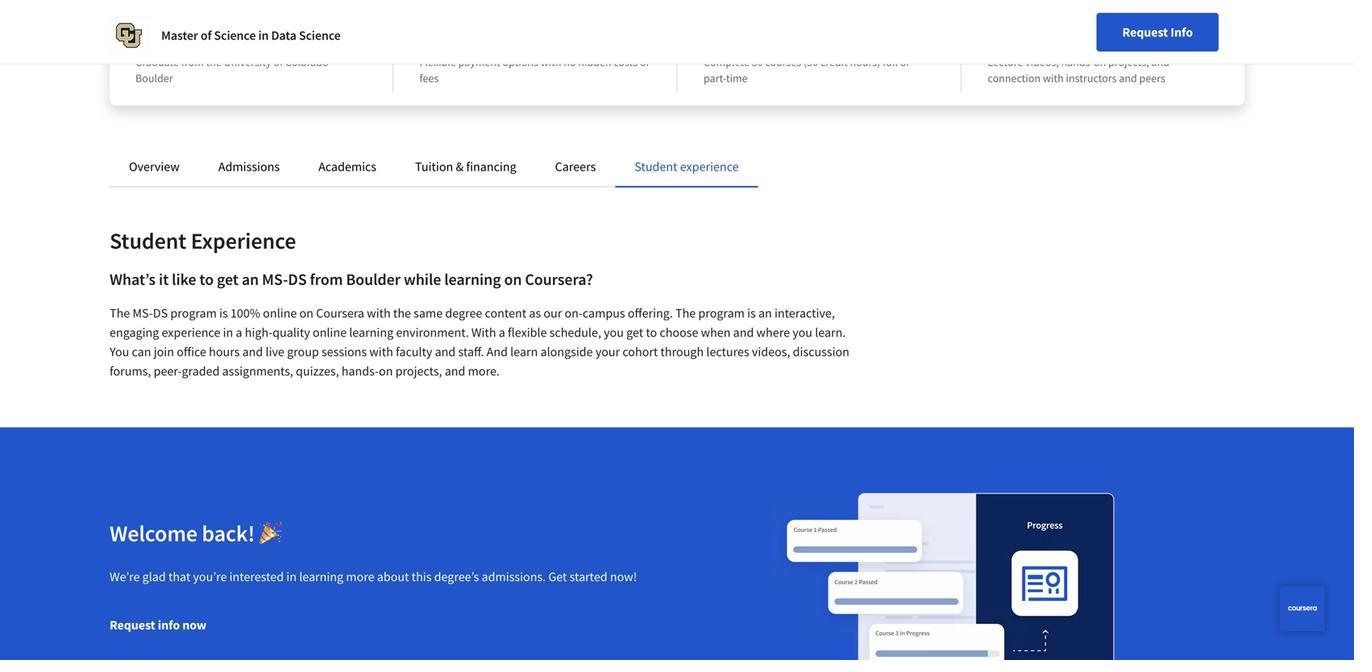 Task type: vqa. For each thing, say whether or not it's contained in the screenshot.
SCIENCE
yes



Task type: locate. For each thing, give the bounding box(es) containing it.
experience
[[680, 159, 739, 175], [162, 325, 220, 341]]

ms- up engaging
[[133, 306, 153, 322]]

on inside 100% online learning lecture videos, hands-on projects, and connection with instructors and peers
[[1094, 55, 1106, 69]]

1 horizontal spatial science
[[299, 27, 341, 44]]

1 horizontal spatial boulder
[[346, 270, 401, 290]]

to down offering.
[[646, 325, 657, 341]]

student experience
[[110, 227, 296, 255]]

hours
[[209, 344, 240, 360]]

1 horizontal spatial 100%
[[988, 33, 1026, 53]]

you up your
[[604, 325, 624, 341]]

1 horizontal spatial an
[[758, 306, 772, 322]]

2 or from the left
[[900, 55, 910, 69]]

assignments,
[[222, 364, 293, 380]]

100%
[[988, 33, 1026, 53], [230, 306, 260, 322]]

you
[[110, 344, 129, 360]]

student up what's
[[110, 227, 186, 255]]

to
[[199, 270, 214, 290], [646, 325, 657, 341]]

student for student experience
[[635, 159, 678, 175]]

of right master
[[201, 27, 212, 44]]

flexible
[[508, 325, 547, 341]]

on-
[[565, 306, 583, 322]]

hands- up instructors
[[1061, 55, 1094, 69]]

1 vertical spatial ds
[[153, 306, 168, 322]]

0 vertical spatial projects,
[[1108, 55, 1149, 69]]

what's it like to get an ms-ds from boulder while learning on coursera?
[[110, 270, 593, 290]]

hours)
[[850, 55, 881, 69]]

0 horizontal spatial boulder
[[135, 71, 173, 85]]

0 horizontal spatial ds
[[153, 306, 168, 322]]

of
[[201, 27, 212, 44], [274, 55, 283, 69]]

or inside complete 30 courses (30 credit hours) full or part-time
[[900, 55, 910, 69]]

started
[[570, 569, 608, 586]]

fully accredited online program graduate from the university of colorado boulder
[[135, 33, 353, 85]]

learning up degree
[[444, 270, 501, 290]]

the inside the ms-ds program is 100% online on coursera with the same degree content as our on-campus offering. the program is an interactive, engaging experience in a high-quality online learning environment. with a flexible schedule, you get to choose when and where you learn. you can join office hours and live group sessions with faculty and staff. and learn alongside your cohort through lectures videos, discussion forums, peer-graded assignments, quizzes, hands-on projects, and more.
[[393, 306, 411, 322]]

what's
[[110, 270, 156, 290]]

0 vertical spatial get
[[217, 270, 239, 290]]

0 horizontal spatial projects,
[[395, 364, 442, 380]]

a left the high-
[[236, 325, 242, 341]]

1 vertical spatial the
[[393, 306, 411, 322]]

is up lectures
[[747, 306, 756, 322]]

time
[[726, 71, 748, 85]]

0 vertical spatial hands-
[[1061, 55, 1094, 69]]

learning up instructors
[[1075, 33, 1132, 53]]

and
[[1152, 55, 1170, 69], [1119, 71, 1137, 85], [733, 325, 754, 341], [242, 344, 263, 360], [435, 344, 456, 360], [445, 364, 465, 380]]

from up coursera
[[310, 270, 343, 290]]

the left same
[[393, 306, 411, 322]]

request for request info
[[1122, 24, 1168, 40]]

request info now
[[110, 618, 207, 634]]

0 horizontal spatial experience
[[162, 325, 220, 341]]

or right 'full'
[[900, 55, 910, 69]]

overview link
[[129, 159, 180, 175]]

you
[[604, 325, 624, 341], [793, 325, 813, 341]]

0 horizontal spatial get
[[217, 270, 239, 290]]

from inside the fully accredited online program graduate from the university of colorado boulder
[[181, 55, 204, 69]]

science up colorado
[[299, 27, 341, 44]]

interested
[[229, 569, 284, 586]]

schedule,
[[550, 325, 601, 341]]

on up content
[[504, 270, 522, 290]]

experience
[[191, 227, 296, 255]]

2 vertical spatial in
[[286, 569, 297, 586]]

is
[[219, 306, 228, 322], [747, 306, 756, 322]]

2 you from the left
[[793, 325, 813, 341]]

request left info
[[110, 618, 155, 634]]

1 horizontal spatial hands-
[[1061, 55, 1094, 69]]

or right costs in the top left of the page
[[640, 55, 650, 69]]

hands- down sessions
[[342, 364, 379, 380]]

ds
[[288, 270, 307, 290], [153, 306, 168, 322]]

in right the interested
[[286, 569, 297, 586]]

request inside button
[[1122, 24, 1168, 40]]

1 horizontal spatial experience
[[680, 159, 739, 175]]

student right careers link
[[635, 159, 678, 175]]

a
[[236, 325, 242, 341], [499, 325, 505, 341]]

admissions.
[[482, 569, 546, 586]]

1 horizontal spatial student
[[635, 159, 678, 175]]

on
[[1094, 55, 1106, 69], [504, 270, 522, 290], [299, 306, 313, 322], [379, 364, 393, 380]]

1 vertical spatial in
[[223, 325, 233, 341]]

1 horizontal spatial or
[[900, 55, 910, 69]]

videos, down where
[[752, 344, 790, 360]]

and left peers
[[1119, 71, 1137, 85]]

with left instructors
[[1043, 71, 1064, 85]]

master
[[161, 27, 198, 44]]

1 horizontal spatial program
[[293, 33, 353, 53]]

projects, up peers
[[1108, 55, 1149, 69]]

1 vertical spatial request
[[110, 618, 155, 634]]

with inside 100% online learning lecture videos, hands-on projects, and connection with instructors and peers
[[1043, 71, 1064, 85]]

1 or from the left
[[640, 55, 650, 69]]

0 vertical spatial videos,
[[1025, 55, 1059, 69]]

hands- inside the ms-ds program is 100% online on coursera with the same degree content as our on-campus offering. the program is an interactive, engaging experience in a high-quality online learning environment. with a flexible schedule, you get to choose when and where you learn. you can join office hours and live group sessions with faculty and staff. and learn alongside your cohort through lectures videos, discussion forums, peer-graded assignments, quizzes, hands-on projects, and more.
[[342, 364, 379, 380]]

1 vertical spatial student
[[110, 227, 186, 255]]

environment.
[[396, 325, 469, 341]]

0 horizontal spatial science
[[214, 27, 256, 44]]

embedded module image image
[[746, 467, 1157, 661]]

0 horizontal spatial the
[[110, 306, 130, 322]]

interactive,
[[775, 306, 835, 322]]

1 horizontal spatial the
[[393, 306, 411, 322]]

with left the no at left
[[541, 55, 561, 69]]

learning inside the ms-ds program is 100% online on coursera with the same degree content as our on-campus offering. the program is an interactive, engaging experience in a high-quality online learning environment. with a flexible schedule, you get to choose when and where you learn. you can join office hours and live group sessions with faculty and staff. and learn alongside your cohort through lectures videos, discussion forums, peer-graded assignments, quizzes, hands-on projects, and more.
[[349, 325, 393, 341]]

100% up lecture
[[988, 33, 1026, 53]]

on up instructors
[[1094, 55, 1106, 69]]

student for student experience
[[110, 227, 186, 255]]

academics link
[[318, 159, 376, 175]]

1 horizontal spatial to
[[646, 325, 657, 341]]

0 horizontal spatial or
[[640, 55, 650, 69]]

high-
[[245, 325, 273, 341]]

1 horizontal spatial get
[[626, 325, 643, 341]]

1 vertical spatial to
[[646, 325, 657, 341]]

1 vertical spatial get
[[626, 325, 643, 341]]

request info
[[1122, 24, 1193, 40]]

in up the hours
[[223, 325, 233, 341]]

the up engaging
[[110, 306, 130, 322]]

boulder up coursera
[[346, 270, 401, 290]]

0 vertical spatial ms-
[[262, 270, 288, 290]]

content
[[485, 306, 527, 322]]

or inside flexible payment options with no hidden costs or fees
[[640, 55, 650, 69]]

1 horizontal spatial a
[[499, 325, 505, 341]]

0 horizontal spatial in
[[223, 325, 233, 341]]

1 horizontal spatial ds
[[288, 270, 307, 290]]

part-
[[704, 71, 726, 85]]

student
[[635, 159, 678, 175], [110, 227, 186, 255]]

projects, inside the ms-ds program is 100% online on coursera with the same degree content as our on-campus offering. the program is an interactive, engaging experience in a high-quality online learning environment. with a flexible schedule, you get to choose when and where you learn. you can join office hours and live group sessions with faculty and staff. and learn alongside your cohort through lectures videos, discussion forums, peer-graded assignments, quizzes, hands-on projects, and more.
[[395, 364, 442, 380]]

0 horizontal spatial videos,
[[752, 344, 790, 360]]

get
[[217, 270, 239, 290], [626, 325, 643, 341]]

get down experience
[[217, 270, 239, 290]]

0 horizontal spatial an
[[242, 270, 259, 290]]

1 vertical spatial videos,
[[752, 344, 790, 360]]

is up the hours
[[219, 306, 228, 322]]

1 vertical spatial of
[[274, 55, 283, 69]]

0 vertical spatial 100%
[[988, 33, 1026, 53]]

online up university in the left of the page
[[247, 33, 290, 53]]

0 horizontal spatial is
[[219, 306, 228, 322]]

boulder down graduate
[[135, 71, 173, 85]]

1 vertical spatial experience
[[162, 325, 220, 341]]

and down environment. in the left of the page
[[435, 344, 456, 360]]

program up colorado
[[293, 33, 353, 53]]

ds up engaging
[[153, 306, 168, 322]]

0 horizontal spatial a
[[236, 325, 242, 341]]

request left 'info'
[[1122, 24, 1168, 40]]

engaging
[[110, 325, 159, 341]]

1 vertical spatial from
[[310, 270, 343, 290]]

1 vertical spatial 100%
[[230, 306, 260, 322]]

that
[[168, 569, 190, 586]]

1 is from the left
[[219, 306, 228, 322]]

courses
[[765, 55, 801, 69]]

0 horizontal spatial from
[[181, 55, 204, 69]]

videos,
[[1025, 55, 1059, 69], [752, 344, 790, 360]]

in
[[258, 27, 269, 44], [223, 325, 233, 341], [286, 569, 297, 586]]

0 vertical spatial an
[[242, 270, 259, 290]]

in inside the ms-ds program is 100% online on coursera with the same degree content as our on-campus offering. the program is an interactive, engaging experience in a high-quality online learning environment. with a flexible schedule, you get to choose when and where you learn. you can join office hours and live group sessions with faculty and staff. and learn alongside your cohort through lectures videos, discussion forums, peer-graded assignments, quizzes, hands-on projects, and more.
[[223, 325, 233, 341]]

request info button
[[1097, 13, 1219, 52]]

videos, inside the ms-ds program is 100% online on coursera with the same degree content as our on-campus offering. the program is an interactive, engaging experience in a high-quality online learning environment. with a flexible schedule, you get to choose when and where you learn. you can join office hours and live group sessions with faculty and staff. and learn alongside your cohort through lectures videos, discussion forums, peer-graded assignments, quizzes, hands-on projects, and more.
[[752, 344, 790, 360]]

the down accredited
[[206, 55, 222, 69]]

program down like
[[170, 306, 217, 322]]

0 vertical spatial ds
[[288, 270, 307, 290]]

hidden
[[578, 55, 611, 69]]

request inside button
[[110, 618, 155, 634]]

flexible payment options with no hidden costs or fees
[[420, 55, 650, 85]]

boulder
[[135, 71, 173, 85], [346, 270, 401, 290]]

flexible
[[420, 55, 456, 69]]

videos, up connection
[[1025, 55, 1059, 69]]

0 horizontal spatial program
[[170, 306, 217, 322]]

program inside the fully accredited online program graduate from the university of colorado boulder
[[293, 33, 353, 53]]

science
[[214, 27, 256, 44], [299, 27, 341, 44]]

and down staff.
[[445, 364, 465, 380]]

program
[[293, 33, 353, 53], [170, 306, 217, 322], [698, 306, 745, 322]]

an down experience
[[242, 270, 259, 290]]

0 vertical spatial in
[[258, 27, 269, 44]]

0 vertical spatial request
[[1122, 24, 1168, 40]]

100% up the high-
[[230, 306, 260, 322]]

30
[[752, 55, 763, 69]]

0 vertical spatial boulder
[[135, 71, 173, 85]]

program up when
[[698, 306, 745, 322]]

an up where
[[758, 306, 772, 322]]

to right like
[[199, 270, 214, 290]]

1 horizontal spatial request
[[1122, 24, 1168, 40]]

academics
[[318, 159, 376, 175]]

0 horizontal spatial hands-
[[342, 364, 379, 380]]

1 vertical spatial hands-
[[342, 364, 379, 380]]

2 horizontal spatial in
[[286, 569, 297, 586]]

admissions
[[218, 159, 280, 175]]

0 horizontal spatial you
[[604, 325, 624, 341]]

1 horizontal spatial you
[[793, 325, 813, 341]]

projects, down faculty
[[395, 364, 442, 380]]

online up connection
[[1029, 33, 1072, 53]]

1 horizontal spatial of
[[274, 55, 283, 69]]

0 vertical spatial of
[[201, 27, 212, 44]]

with
[[541, 55, 561, 69], [1043, 71, 1064, 85], [367, 306, 391, 322], [369, 344, 393, 360]]

request for request info now
[[110, 618, 155, 634]]

you down interactive, on the top right of the page
[[793, 325, 813, 341]]

get up cohort
[[626, 325, 643, 341]]

1 horizontal spatial is
[[747, 306, 756, 322]]

student experience
[[635, 159, 739, 175]]

glad
[[142, 569, 166, 586]]

in left data
[[258, 27, 269, 44]]

0 vertical spatial student
[[635, 159, 678, 175]]

0 horizontal spatial 100%
[[230, 306, 260, 322]]

0 vertical spatial from
[[181, 55, 204, 69]]

from down accredited
[[181, 55, 204, 69]]

of down data
[[274, 55, 283, 69]]

1 vertical spatial ms-
[[133, 306, 153, 322]]

0 horizontal spatial request
[[110, 618, 155, 634]]

2 a from the left
[[499, 325, 505, 341]]

info
[[158, 618, 180, 634]]

a right with at the left
[[499, 325, 505, 341]]

to inside the ms-ds program is 100% online on coursera with the same degree content as our on-campus offering. the program is an interactive, engaging experience in a high-quality online learning environment. with a flexible schedule, you get to choose when and where you learn. you can join office hours and live group sessions with faculty and staff. and learn alongside your cohort through lectures videos, discussion forums, peer-graded assignments, quizzes, hands-on projects, and more.
[[646, 325, 657, 341]]

faculty
[[396, 344, 432, 360]]

experience inside the ms-ds program is 100% online on coursera with the same degree content as our on-campus offering. the program is an interactive, engaging experience in a high-quality online learning environment. with a flexible schedule, you get to choose when and where you learn. you can join office hours and live group sessions with faculty and staff. and learn alongside your cohort through lectures videos, discussion forums, peer-graded assignments, quizzes, hands-on projects, and more.
[[162, 325, 220, 341]]

1 horizontal spatial videos,
[[1025, 55, 1059, 69]]

info
[[1171, 24, 1193, 40]]

1 horizontal spatial projects,
[[1108, 55, 1149, 69]]

100% inside 100% online learning lecture videos, hands-on projects, and connection with instructors and peers
[[988, 33, 1026, 53]]

0 horizontal spatial ms-
[[133, 306, 153, 322]]

online
[[247, 33, 290, 53], [1029, 33, 1072, 53], [263, 306, 297, 322], [313, 325, 347, 341]]

1 vertical spatial projects,
[[395, 364, 442, 380]]

0 vertical spatial to
[[199, 270, 214, 290]]

1 horizontal spatial the
[[675, 306, 696, 322]]

the up choose
[[675, 306, 696, 322]]

0 vertical spatial the
[[206, 55, 222, 69]]

science up university in the left of the page
[[214, 27, 256, 44]]

with left faculty
[[369, 344, 393, 360]]

ms- down experience
[[262, 270, 288, 290]]

ds up quality at the left of the page
[[288, 270, 307, 290]]

0 horizontal spatial the
[[206, 55, 222, 69]]

learning
[[1075, 33, 1132, 53], [444, 270, 501, 290], [349, 325, 393, 341], [299, 569, 343, 586]]

0 horizontal spatial student
[[110, 227, 186, 255]]

1 horizontal spatial in
[[258, 27, 269, 44]]

tuition & financing link
[[415, 159, 516, 175]]

the
[[110, 306, 130, 322], [675, 306, 696, 322]]

1 horizontal spatial ms-
[[262, 270, 288, 290]]

1 vertical spatial an
[[758, 306, 772, 322]]

projects, inside 100% online learning lecture videos, hands-on projects, and connection with instructors and peers
[[1108, 55, 1149, 69]]

learning left the more
[[299, 569, 343, 586]]

1 the from the left
[[110, 306, 130, 322]]

learning up sessions
[[349, 325, 393, 341]]



Task type: describe. For each thing, give the bounding box(es) containing it.
&
[[456, 159, 464, 175]]

program for ds
[[170, 306, 217, 322]]

choose
[[660, 325, 698, 341]]

and up peers
[[1152, 55, 1170, 69]]

fees
[[420, 71, 439, 85]]

2 horizontal spatial program
[[698, 306, 745, 322]]

coursera?
[[525, 270, 593, 290]]

online inside the fully accredited online program graduate from the university of colorado boulder
[[247, 33, 290, 53]]

or for flexible payment options with no hidden costs or fees
[[640, 55, 650, 69]]

peer-
[[154, 364, 182, 380]]

100% inside the ms-ds program is 100% online on coursera with the same degree content as our on-campus offering. the program is an interactive, engaging experience in a high-quality online learning environment. with a flexible schedule, you get to choose when and where you learn. you can join office hours and live group sessions with faculty and staff. and learn alongside your cohort through lectures videos, discussion forums, peer-graded assignments, quizzes, hands-on projects, and more.
[[230, 306, 260, 322]]

2 the from the left
[[675, 306, 696, 322]]

staff.
[[458, 344, 484, 360]]

you're
[[193, 569, 227, 586]]

the ms-ds program is 100% online on coursera with the same degree content as our on-campus offering. the program is an interactive, engaging experience in a high-quality online learning environment. with a flexible schedule, you get to choose when and where you learn. you can join office hours and live group sessions with faculty and staff. and learn alongside your cohort through lectures videos, discussion forums, peer-graded assignments, quizzes, hands-on projects, and more.
[[110, 306, 850, 380]]

and
[[487, 344, 508, 360]]

with
[[471, 325, 496, 341]]

🎉
[[259, 520, 282, 548]]

lecture
[[988, 55, 1023, 69]]

we're glad that you're interested in learning more about this degree's admissions. get started now!
[[110, 569, 637, 586]]

join
[[154, 344, 174, 360]]

with right coursera
[[367, 306, 391, 322]]

colorado
[[285, 55, 328, 69]]

1 science from the left
[[214, 27, 256, 44]]

careers link
[[555, 159, 596, 175]]

1 a from the left
[[236, 325, 242, 341]]

complete
[[704, 55, 749, 69]]

welcome
[[110, 520, 197, 548]]

through
[[661, 344, 704, 360]]

get inside the ms-ds program is 100% online on coursera with the same degree content as our on-campus offering. the program is an interactive, engaging experience in a high-quality online learning environment. with a flexible schedule, you get to choose when and where you learn. you can join office hours and live group sessions with faculty and staff. and learn alongside your cohort through lectures videos, discussion forums, peer-graded assignments, quizzes, hands-on projects, and more.
[[626, 325, 643, 341]]

credit
[[820, 55, 848, 69]]

learning inside 100% online learning lecture videos, hands-on projects, and connection with instructors and peers
[[1075, 33, 1132, 53]]

tuition
[[415, 159, 453, 175]]

payment
[[458, 55, 500, 69]]

100% online learning lecture videos, hands-on projects, and connection with instructors and peers
[[988, 33, 1170, 85]]

hands- inside 100% online learning lecture videos, hands-on projects, and connection with instructors and peers
[[1061, 55, 1094, 69]]

ds inside the ms-ds program is 100% online on coursera with the same degree content as our on-campus offering. the program is an interactive, engaging experience in a high-quality online learning environment. with a flexible schedule, you get to choose when and where you learn. you can join office hours and live group sessions with faculty and staff. and learn alongside your cohort through lectures videos, discussion forums, peer-graded assignments, quizzes, hands-on projects, and more.
[[153, 306, 168, 322]]

offering.
[[628, 306, 673, 322]]

on up quality at the left of the page
[[299, 306, 313, 322]]

office
[[177, 344, 206, 360]]

no
[[564, 55, 576, 69]]

with inside flexible payment options with no hidden costs or fees
[[541, 55, 561, 69]]

it
[[159, 270, 169, 290]]

an inside the ms-ds program is 100% online on coursera with the same degree content as our on-campus offering. the program is an interactive, engaging experience in a high-quality online learning environment. with a flexible schedule, you get to choose when and where you learn. you can join office hours and live group sessions with faculty and staff. and learn alongside your cohort through lectures videos, discussion forums, peer-graded assignments, quizzes, hands-on projects, and more.
[[758, 306, 772, 322]]

of inside the fully accredited online program graduate from the university of colorado boulder
[[274, 55, 283, 69]]

now
[[182, 618, 207, 634]]

program for online
[[293, 33, 353, 53]]

online down coursera
[[313, 325, 347, 341]]

online inside 100% online learning lecture videos, hands-on projects, and connection with instructors and peers
[[1029, 33, 1072, 53]]

student experience link
[[635, 159, 739, 175]]

learn.
[[815, 325, 846, 341]]

1 horizontal spatial from
[[310, 270, 343, 290]]

0 horizontal spatial of
[[201, 27, 212, 44]]

quality
[[273, 325, 310, 341]]

our
[[544, 306, 562, 322]]

full
[[883, 55, 898, 69]]

instructors
[[1066, 71, 1117, 85]]

cohort
[[623, 344, 658, 360]]

master of science in data science
[[161, 27, 341, 44]]

careers
[[555, 159, 596, 175]]

on right quizzes,
[[379, 364, 393, 380]]

videos, inside 100% online learning lecture videos, hands-on projects, and connection with instructors and peers
[[1025, 55, 1059, 69]]

options
[[503, 55, 538, 69]]

where
[[757, 325, 790, 341]]

tuition & financing
[[415, 159, 516, 175]]

and up assignments,
[[242, 344, 263, 360]]

financing
[[466, 159, 516, 175]]

university of colorado boulder logo image
[[110, 16, 148, 55]]

degree
[[445, 306, 482, 322]]

connection
[[988, 71, 1041, 85]]

request info now button
[[97, 607, 219, 645]]

more.
[[468, 364, 500, 380]]

group
[[287, 344, 319, 360]]

alongside
[[540, 344, 593, 360]]

1 vertical spatial boulder
[[346, 270, 401, 290]]

admissions link
[[218, 159, 280, 175]]

and up lectures
[[733, 325, 754, 341]]

your
[[596, 344, 620, 360]]

back!
[[202, 520, 255, 548]]

costs
[[614, 55, 638, 69]]

overview
[[129, 159, 180, 175]]

coursera
[[316, 306, 364, 322]]

peers
[[1139, 71, 1165, 85]]

graded
[[182, 364, 220, 380]]

university
[[224, 55, 271, 69]]

like
[[172, 270, 196, 290]]

1 you from the left
[[604, 325, 624, 341]]

online up quality at the left of the page
[[263, 306, 297, 322]]

the inside the fully accredited online program graduate from the university of colorado boulder
[[206, 55, 222, 69]]

when
[[701, 325, 731, 341]]

while
[[404, 270, 441, 290]]

degree's
[[434, 569, 479, 586]]

data
[[271, 27, 296, 44]]

as
[[529, 306, 541, 322]]

quizzes,
[[296, 364, 339, 380]]

we're
[[110, 569, 140, 586]]

lectures
[[706, 344, 749, 360]]

(30
[[804, 55, 818, 69]]

0 horizontal spatial to
[[199, 270, 214, 290]]

boulder inside the fully accredited online program graduate from the university of colorado boulder
[[135, 71, 173, 85]]

more
[[346, 569, 374, 586]]

get
[[548, 569, 567, 586]]

learn
[[510, 344, 538, 360]]

forums,
[[110, 364, 151, 380]]

live
[[266, 344, 284, 360]]

2 science from the left
[[299, 27, 341, 44]]

same
[[414, 306, 443, 322]]

ms- inside the ms-ds program is 100% online on coursera with the same degree content as our on-campus offering. the program is an interactive, engaging experience in a high-quality online learning environment. with a flexible schedule, you get to choose when and where you learn. you can join office hours and live group sessions with faculty and staff. and learn alongside your cohort through lectures videos, discussion forums, peer-graded assignments, quizzes, hands-on projects, and more.
[[133, 306, 153, 322]]

2 is from the left
[[747, 306, 756, 322]]

can
[[132, 344, 151, 360]]

0 vertical spatial experience
[[680, 159, 739, 175]]

or for complete 30 courses (30 credit hours) full or part-time
[[900, 55, 910, 69]]



